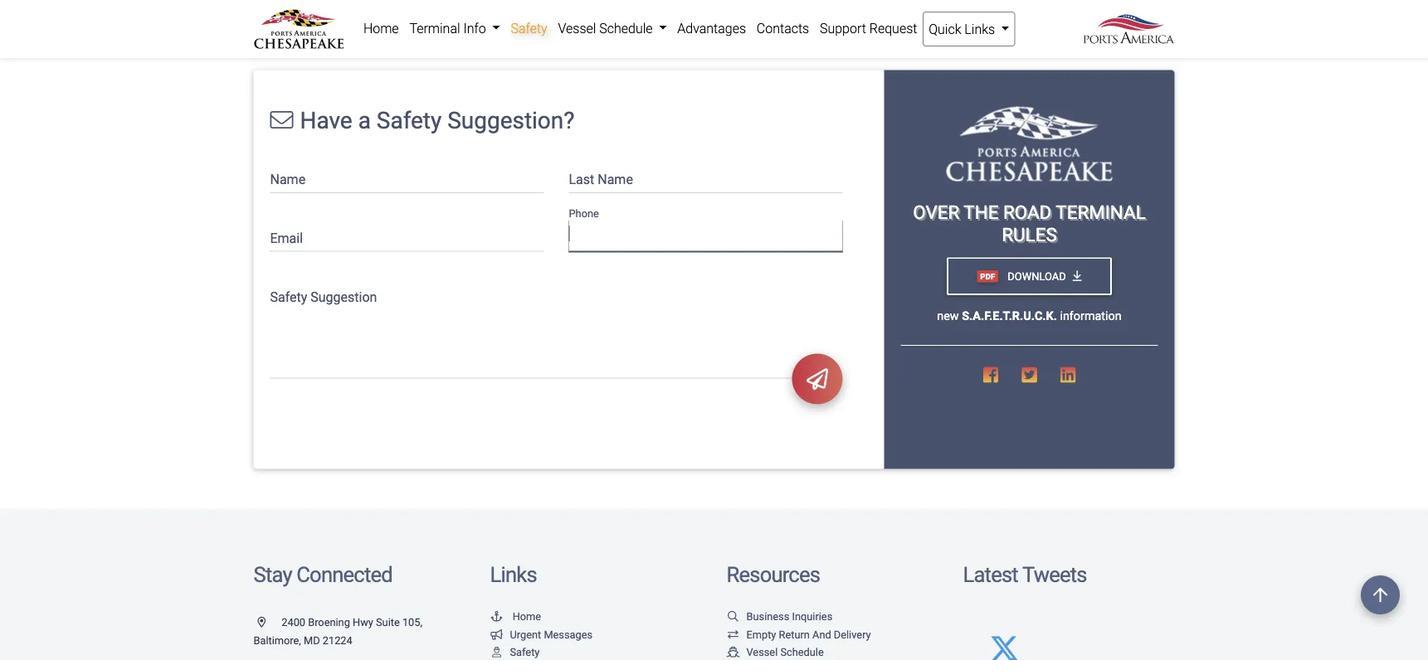 Task type: locate. For each thing, give the bounding box(es) containing it.
1 horizontal spatial name
[[598, 172, 633, 188]]

phone
[[569, 208, 599, 220]]

delivery
[[834, 629, 871, 641]]

support request link
[[815, 12, 923, 45]]

home link
[[358, 12, 404, 45], [490, 611, 541, 623]]

road
[[1004, 201, 1052, 223]]

0 horizontal spatial name
[[270, 172, 306, 188]]

links right quick
[[965, 21, 996, 37]]

advantages
[[678, 20, 746, 36]]

linkedin image
[[1061, 366, 1076, 384]]

home up urgent
[[513, 611, 541, 623]]

empty
[[747, 629, 777, 641]]

have
[[300, 107, 353, 134]]

exchange image
[[727, 630, 740, 640]]

1 vertical spatial schedule
[[781, 647, 824, 659]]

s.a.f.e.t.r.u.c.k.
[[962, 309, 1058, 323]]

1 horizontal spatial vessel schedule link
[[727, 647, 824, 659]]

0 horizontal spatial links
[[490, 562, 537, 588]]

support request
[[820, 20, 918, 36]]

vessel schedule link
[[553, 12, 672, 45], [727, 647, 824, 659]]

resources
[[727, 562, 820, 588]]

seagirt terminal image
[[947, 107, 1113, 182]]

home left terminal
[[364, 20, 399, 36]]

pdf
[[981, 272, 996, 282]]

support
[[820, 20, 867, 36]]

home link left terminal
[[358, 12, 404, 45]]

terminal info
[[410, 20, 490, 36]]

1 horizontal spatial links
[[965, 21, 996, 37]]

business inquiries link
[[727, 611, 833, 623]]

twitter square image
[[1022, 366, 1038, 384]]

Phone text field
[[569, 220, 843, 252]]

links
[[965, 21, 996, 37], [490, 562, 537, 588]]

0 vertical spatial vessel
[[558, 20, 596, 36]]

0 vertical spatial safety link
[[506, 12, 553, 45]]

1 vertical spatial links
[[490, 562, 537, 588]]

anchor image
[[490, 612, 504, 622]]

have a safety suggestion?
[[300, 107, 575, 134]]

safety right the a
[[377, 107, 442, 134]]

0 horizontal spatial home link
[[358, 12, 404, 45]]

0 horizontal spatial vessel schedule
[[558, 20, 656, 36]]

vessel
[[558, 20, 596, 36], [747, 647, 778, 659]]

schedule
[[600, 20, 653, 36], [781, 647, 824, 659]]

1 horizontal spatial vessel
[[747, 647, 778, 659]]

1 vertical spatial home
[[513, 611, 541, 623]]

safety link
[[506, 12, 553, 45], [490, 647, 540, 659]]

information
[[1061, 309, 1122, 323]]

info
[[464, 20, 486, 36]]

terminal info link
[[404, 12, 506, 45]]

vessel schedule
[[558, 20, 656, 36], [747, 647, 824, 659]]

stay
[[254, 562, 292, 588]]

quick links
[[929, 21, 999, 37]]

over
[[913, 201, 960, 223]]

Email text field
[[270, 220, 544, 252]]

0 horizontal spatial schedule
[[600, 20, 653, 36]]

name right last
[[598, 172, 633, 188]]

0 vertical spatial schedule
[[600, 20, 653, 36]]

1 vertical spatial safety link
[[490, 647, 540, 659]]

a
[[358, 107, 371, 134]]

0 horizontal spatial home
[[364, 20, 399, 36]]

contacts link
[[752, 12, 815, 45]]

1 vertical spatial vessel schedule
[[747, 647, 824, 659]]

0 vertical spatial links
[[965, 21, 996, 37]]

links up 'anchor' image
[[490, 562, 537, 588]]

safety
[[511, 20, 548, 36], [377, 107, 442, 134], [270, 289, 307, 305], [510, 647, 540, 659]]

urgent messages
[[510, 629, 593, 641]]

rules
[[1002, 224, 1057, 246]]

0 vertical spatial home link
[[358, 12, 404, 45]]

1 horizontal spatial home link
[[490, 611, 541, 623]]

terminal
[[1056, 201, 1146, 223]]

name up "email"
[[270, 172, 306, 188]]

1 name from the left
[[270, 172, 306, 188]]

business inquiries
[[747, 611, 833, 623]]

0 vertical spatial vessel schedule link
[[553, 12, 672, 45]]

suggestion?
[[448, 107, 575, 134]]

home link up urgent
[[490, 611, 541, 623]]

safety link down urgent
[[490, 647, 540, 659]]

home link for terminal info link
[[358, 12, 404, 45]]

1 vertical spatial home link
[[490, 611, 541, 623]]

2 name from the left
[[598, 172, 633, 188]]

name
[[270, 172, 306, 188], [598, 172, 633, 188]]

last
[[569, 172, 595, 188]]

bullhorn image
[[490, 630, 504, 640]]

0 vertical spatial home
[[364, 20, 399, 36]]

Name text field
[[270, 161, 544, 193]]

user hard hat image
[[490, 647, 504, 658]]

facebook square image
[[983, 366, 999, 384]]

home
[[364, 20, 399, 36], [513, 611, 541, 623]]

suggestion
[[311, 289, 377, 305]]

safety link right info
[[506, 12, 553, 45]]

ship image
[[727, 647, 740, 658]]

0 horizontal spatial vessel schedule link
[[553, 12, 672, 45]]



Task type: vqa. For each thing, say whether or not it's contained in the screenshot.
PDF
yes



Task type: describe. For each thing, give the bounding box(es) containing it.
business
[[747, 611, 790, 623]]

go to top image
[[1362, 576, 1401, 615]]

home link for urgent messages link
[[490, 611, 541, 623]]

2400 broening hwy suite 105, baltimore, md 21224 link
[[254, 617, 423, 647]]

last name
[[569, 172, 633, 188]]

broening
[[308, 617, 350, 629]]

safety down urgent
[[510, 647, 540, 659]]

Safety Suggestion text field
[[270, 278, 843, 379]]

stay connected
[[254, 562, 393, 588]]

empty return and delivery link
[[727, 629, 871, 641]]

quick
[[929, 21, 962, 37]]

safety link for terminal info link
[[506, 12, 553, 45]]

links inside quick links link
[[965, 21, 996, 37]]

latest tweets
[[963, 562, 1087, 588]]

email
[[270, 231, 303, 246]]

return
[[779, 629, 810, 641]]

home inside home link
[[364, 20, 399, 36]]

map marker alt image
[[258, 617, 279, 628]]

1 horizontal spatial vessel schedule
[[747, 647, 824, 659]]

2400 broening hwy suite 105, baltimore, md 21224
[[254, 617, 423, 647]]

advantages link
[[672, 12, 752, 45]]

safety right info
[[511, 20, 548, 36]]

over the road terminal rules
[[913, 201, 1146, 246]]

terminal
[[410, 20, 460, 36]]

connected
[[297, 562, 393, 588]]

new
[[938, 309, 959, 323]]

105,
[[403, 617, 423, 629]]

urgent messages link
[[490, 629, 593, 641]]

1 horizontal spatial schedule
[[781, 647, 824, 659]]

and
[[813, 629, 832, 641]]

1 vertical spatial vessel
[[747, 647, 778, 659]]

download
[[1005, 270, 1067, 283]]

tweets
[[1023, 562, 1087, 588]]

contacts
[[757, 20, 810, 36]]

md
[[304, 635, 320, 647]]

request
[[870, 20, 918, 36]]

hwy
[[353, 617, 373, 629]]

search image
[[727, 612, 740, 622]]

2400
[[282, 617, 306, 629]]

urgent
[[510, 629, 541, 641]]

arrow to bottom image
[[1073, 270, 1082, 282]]

suite
[[376, 617, 400, 629]]

inquiries
[[792, 611, 833, 623]]

messages
[[544, 629, 593, 641]]

the
[[964, 201, 999, 223]]

21224
[[323, 635, 353, 647]]

baltimore,
[[254, 635, 301, 647]]

empty return and delivery
[[747, 629, 871, 641]]

safety left the suggestion
[[270, 289, 307, 305]]

Last Name text field
[[569, 161, 843, 193]]

1 vertical spatial vessel schedule link
[[727, 647, 824, 659]]

latest
[[963, 562, 1019, 588]]

safety link for urgent messages link
[[490, 647, 540, 659]]

quick links link
[[923, 12, 1016, 46]]

1 horizontal spatial home
[[513, 611, 541, 623]]

0 horizontal spatial vessel
[[558, 20, 596, 36]]

new s.a.f.e.t.r.u.c.k. information
[[938, 309, 1122, 323]]

safety suggestion
[[270, 289, 377, 305]]

0 vertical spatial vessel schedule
[[558, 20, 656, 36]]



